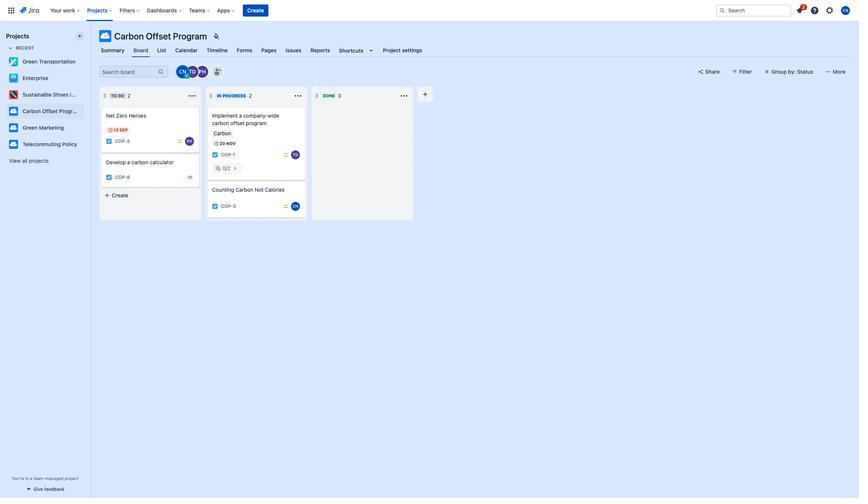 Task type: describe. For each thing, give the bounding box(es) containing it.
tab list containing board
[[95, 44, 855, 57]]

20 november 2023 image
[[214, 141, 220, 147]]

program inside "link"
[[59, 108, 80, 114]]

forms link
[[235, 44, 254, 57]]

green marketing
[[23, 125, 64, 131]]

cop-1
[[221, 152, 235, 158]]

medium image for cop-5
[[177, 138, 183, 144]]

zero
[[116, 113, 127, 119]]

cop-3 link
[[221, 203, 236, 210]]

add to starred image for carbon offset program
[[82, 107, 91, 116]]

share button
[[694, 66, 725, 78]]

task image for cop-1
[[212, 152, 218, 158]]

search image
[[720, 7, 726, 13]]

telecommuting policy link
[[6, 137, 81, 152]]

timeline
[[207, 47, 228, 53]]

your
[[50, 7, 62, 13]]

20
[[220, 141, 225, 146]]

0 vertical spatial 0
[[338, 93, 342, 99]]

your work
[[50, 7, 75, 13]]

1 vertical spatial 0
[[223, 165, 226, 172]]

program
[[246, 120, 267, 126]]

teams button
[[187, 4, 213, 16]]

offset
[[231, 120, 245, 126]]

5
[[127, 139, 130, 144]]

list
[[157, 47, 166, 53]]

done
[[323, 93, 335, 98]]

collapse recent projects image
[[6, 44, 15, 53]]

timeline link
[[205, 44, 229, 57]]

notifications image
[[796, 6, 805, 15]]

initiative
[[70, 91, 91, 98]]

counting
[[212, 187, 234, 193]]

forms
[[237, 47, 253, 53]]

column actions menu image for in progress 2
[[294, 91, 303, 100]]

filters
[[120, 7, 135, 13]]

add people image
[[213, 67, 222, 76]]

dashboards button
[[145, 4, 185, 16]]

project
[[383, 47, 401, 53]]

in
[[217, 93, 222, 98]]

carbon offset program link
[[6, 104, 81, 119]]

teams
[[189, 7, 205, 13]]

sep
[[120, 128, 128, 132]]

project settings link
[[382, 44, 424, 57]]

cop- for 5
[[115, 139, 127, 144]]

cara nguyen image
[[291, 202, 300, 211]]

nov
[[226, 141, 236, 146]]

not
[[255, 187, 264, 193]]

create project image
[[77, 33, 83, 39]]

share
[[706, 68, 720, 75]]

1 horizontal spatial carbon offset program
[[114, 31, 207, 41]]

pages link
[[260, 44, 278, 57]]

status
[[798, 68, 814, 75]]

add to starred image for shoes
[[82, 90, 91, 99]]

cop-5 link
[[115, 138, 130, 145]]

dashboards
[[147, 7, 177, 13]]

cara nguyen image
[[177, 66, 189, 78]]

task image for cop-6
[[106, 175, 112, 181]]

0 horizontal spatial tariq douglas image
[[187, 66, 199, 78]]

enterprise link
[[6, 71, 81, 86]]

apps button
[[215, 4, 238, 16]]

1 horizontal spatial payton hansen image
[[196, 66, 208, 78]]

you're
[[12, 476, 24, 481]]

in progress 2
[[217, 93, 252, 99]]

cop-1 link
[[221, 152, 235, 158]]

calendar
[[175, 47, 198, 53]]

enterprise
[[23, 75, 48, 81]]

column actions menu image
[[400, 91, 409, 100]]

projects inside 'projects' dropdown button
[[87, 7, 108, 13]]

counting carbon not calories
[[212, 187, 285, 193]]

1 horizontal spatial offset
[[146, 31, 171, 41]]

heroes
[[129, 113, 146, 119]]

policy
[[62, 141, 77, 147]]

team-
[[34, 476, 45, 481]]

0 horizontal spatial create
[[112, 192, 128, 199]]

create column image
[[421, 90, 430, 99]]

0 horizontal spatial carbon
[[132, 159, 149, 166]]

calendar link
[[174, 44, 199, 57]]

telecommuting
[[23, 141, 61, 147]]

reports
[[311, 47, 330, 53]]

transportation
[[39, 58, 76, 65]]

banner containing your work
[[0, 0, 860, 21]]

1 add to starred image from the top
[[82, 74, 91, 83]]

group by: status
[[772, 68, 814, 75]]

green marketing link
[[6, 120, 81, 135]]

recent
[[16, 45, 34, 51]]

carbon inside implement a company-wide carbon offset program
[[212, 120, 229, 126]]

Search board text field
[[100, 67, 157, 77]]

implement a company-wide carbon offset program
[[212, 113, 279, 126]]

progress
[[223, 93, 246, 98]]

2 vertical spatial carbon
[[236, 187, 253, 193]]

settings
[[402, 47, 422, 53]]

appswitcher icon image
[[7, 6, 16, 15]]

cop-5
[[115, 139, 130, 144]]

net zero heroes
[[106, 113, 146, 119]]

1 vertical spatial projects
[[6, 33, 29, 40]]

project
[[65, 476, 79, 481]]

6
[[127, 175, 130, 180]]

your profile and settings image
[[842, 6, 851, 15]]

green transportation
[[23, 58, 76, 65]]

implement
[[212, 113, 238, 119]]

0 vertical spatial carbon
[[114, 31, 144, 41]]

calculator
[[150, 159, 174, 166]]

offset inside "link"
[[42, 108, 58, 114]]



Task type: locate. For each thing, give the bounding box(es) containing it.
cop-6
[[115, 175, 130, 180]]

medium image up calories
[[283, 152, 289, 158]]

2 horizontal spatial a
[[239, 113, 242, 119]]

offset down sustainable shoes initiative link
[[42, 108, 58, 114]]

feedback
[[44, 487, 64, 493]]

telecommuting policy
[[23, 141, 77, 147]]

shortcuts button
[[338, 44, 377, 57]]

medium image for cop-1
[[283, 152, 289, 158]]

1 vertical spatial add to starred image
[[82, 90, 91, 99]]

0 down "cop-1" link
[[223, 165, 226, 172]]

2 vertical spatial add to starred image
[[82, 123, 91, 132]]

1 horizontal spatial carbon
[[212, 120, 229, 126]]

2 for in progress 2
[[249, 93, 252, 99]]

a right in
[[30, 476, 32, 481]]

medium image for cop-3
[[283, 204, 289, 210]]

0 vertical spatial medium image
[[177, 138, 183, 144]]

medium image
[[177, 138, 183, 144], [283, 152, 289, 158], [283, 204, 289, 210]]

a for company-
[[239, 113, 242, 119]]

create button down 6
[[100, 189, 201, 202]]

project settings
[[383, 47, 422, 53]]

0 vertical spatial offset
[[146, 31, 171, 41]]

reports link
[[309, 44, 332, 57]]

sidebar navigation image
[[82, 30, 99, 45]]

2 vertical spatial add to starred image
[[82, 140, 91, 149]]

1 vertical spatial payton hansen image
[[185, 137, 194, 146]]

cop- down 'counting' on the top
[[221, 204, 233, 209]]

/
[[226, 165, 228, 172]]

develop a carbon calculator
[[106, 159, 174, 166]]

carbon offset program up list
[[114, 31, 207, 41]]

1 horizontal spatial column actions menu image
[[294, 91, 303, 100]]

a right develop
[[127, 159, 130, 166]]

summary
[[101, 47, 125, 53]]

cop- down 13 sep
[[115, 139, 127, 144]]

add to starred image down initiative
[[82, 107, 91, 116]]

1 column actions menu image from the left
[[188, 91, 197, 100]]

0 vertical spatial program
[[173, 31, 207, 41]]

a
[[239, 113, 242, 119], [127, 159, 130, 166], [30, 476, 32, 481]]

create right apps dropdown button
[[248, 7, 264, 13]]

wide
[[268, 113, 279, 119]]

0 vertical spatial create
[[248, 7, 264, 13]]

2 for to do 2
[[127, 93, 131, 99]]

board
[[134, 47, 148, 53]]

carbon inside carbon offset program "link"
[[23, 108, 41, 114]]

add to starred image
[[82, 57, 91, 66], [82, 107, 91, 116], [82, 140, 91, 149]]

3
[[233, 204, 236, 209]]

green up telecommuting at the left top of the page
[[23, 125, 38, 131]]

2 task image from the top
[[212, 204, 218, 210]]

green for green marketing
[[23, 125, 38, 131]]

issues
[[286, 47, 302, 53]]

1 task image from the top
[[106, 138, 112, 144]]

3 add to starred image from the top
[[82, 140, 91, 149]]

0 vertical spatial carbon
[[212, 120, 229, 126]]

cop- down develop
[[115, 175, 127, 180]]

sustainable shoes initiative link
[[6, 87, 91, 102]]

to do 2
[[111, 93, 131, 99]]

2 add to starred image from the top
[[82, 90, 91, 99]]

1 horizontal spatial a
[[127, 159, 130, 166]]

all
[[22, 158, 28, 164]]

work
[[63, 7, 75, 13]]

carbon offset program
[[114, 31, 207, 41], [23, 108, 80, 114]]

20 nov
[[220, 141, 236, 146]]

1 green from the top
[[23, 58, 38, 65]]

help image
[[811, 6, 820, 15]]

20 november 2023 image
[[214, 141, 220, 147]]

0 vertical spatial task image
[[212, 152, 218, 158]]

done 0
[[323, 93, 342, 99]]

task image left cop-6 link
[[106, 175, 112, 181]]

you're in a team-managed project
[[12, 476, 79, 481]]

1 vertical spatial task image
[[106, 175, 112, 181]]

jira image
[[20, 6, 39, 15], [20, 6, 39, 15]]

medium image left cara nguyen icon
[[283, 204, 289, 210]]

1 horizontal spatial 0
[[338, 93, 342, 99]]

1 vertical spatial create button
[[100, 189, 201, 202]]

medium image left 20 november 2023 icon
[[177, 138, 183, 144]]

1 horizontal spatial projects
[[87, 7, 108, 13]]

13 sep
[[114, 128, 128, 132]]

carbon
[[114, 31, 144, 41], [23, 108, 41, 114], [236, 187, 253, 193]]

1 vertical spatial add to starred image
[[82, 107, 91, 116]]

0 vertical spatial payton hansen image
[[196, 66, 208, 78]]

carbon offset program inside "link"
[[23, 108, 80, 114]]

projects
[[29, 158, 49, 164]]

cop- for 1
[[221, 152, 233, 158]]

a for carbon
[[127, 159, 130, 166]]

0 horizontal spatial 0
[[223, 165, 226, 172]]

1 vertical spatial offset
[[42, 108, 58, 114]]

primary element
[[5, 0, 717, 21]]

program up calendar
[[173, 31, 207, 41]]

1 add to starred image from the top
[[82, 57, 91, 66]]

payton hansen image
[[196, 66, 208, 78], [185, 137, 194, 146]]

by:
[[789, 68, 796, 75]]

carbon offset program up marketing
[[23, 108, 80, 114]]

projects button
[[85, 4, 115, 16]]

cop- down 20 nov
[[221, 152, 233, 158]]

column actions menu image for to do 2
[[188, 91, 197, 100]]

summary link
[[99, 44, 126, 57]]

0 horizontal spatial payton hansen image
[[185, 137, 194, 146]]

give feedback button
[[21, 483, 69, 496]]

sustainable
[[23, 91, 52, 98]]

carbon left not
[[236, 187, 253, 193]]

create button inside primary element
[[243, 4, 269, 16]]

task image
[[212, 152, 218, 158], [212, 204, 218, 210]]

green for green transportation
[[23, 58, 38, 65]]

view all projects
[[9, 158, 49, 164]]

sustainable shoes initiative
[[23, 91, 91, 98]]

1 horizontal spatial tariq douglas image
[[291, 151, 300, 160]]

3 add to starred image from the top
[[82, 123, 91, 132]]

company-
[[244, 113, 268, 119]]

set background color image
[[212, 32, 221, 41]]

1 vertical spatial medium image
[[283, 152, 289, 158]]

projects
[[87, 7, 108, 13], [6, 33, 29, 40]]

list link
[[156, 44, 168, 57]]

2 vertical spatial a
[[30, 476, 32, 481]]

1 vertical spatial program
[[59, 108, 80, 114]]

add to starred image down sidebar navigation icon
[[82, 57, 91, 66]]

a inside implement a company-wide carbon offset program
[[239, 113, 242, 119]]

column actions menu image left done
[[294, 91, 303, 100]]

filters button
[[117, 4, 143, 16]]

0 horizontal spatial projects
[[6, 33, 29, 40]]

carbon down sustainable
[[23, 108, 41, 114]]

0 vertical spatial projects
[[87, 7, 108, 13]]

1 vertical spatial green
[[23, 125, 38, 131]]

0 horizontal spatial a
[[30, 476, 32, 481]]

managed
[[45, 476, 64, 481]]

task image left cop-3 link
[[212, 204, 218, 210]]

develop
[[106, 159, 126, 166]]

green transportation link
[[6, 54, 81, 69]]

add to starred image
[[82, 74, 91, 83], [82, 90, 91, 99], [82, 123, 91, 132]]

more button
[[821, 66, 851, 78]]

cop- for 3
[[221, 204, 233, 209]]

0 horizontal spatial carbon
[[23, 108, 41, 114]]

view all projects link
[[6, 154, 84, 168]]

1 horizontal spatial carbon
[[114, 31, 144, 41]]

1 horizontal spatial create button
[[243, 4, 269, 16]]

13 september 2023 image
[[108, 127, 114, 133], [108, 127, 114, 133]]

0 horizontal spatial column actions menu image
[[188, 91, 197, 100]]

issues link
[[284, 44, 303, 57]]

green down recent
[[23, 58, 38, 65]]

apps
[[217, 7, 230, 13]]

create down cop-6 link
[[112, 192, 128, 199]]

task image left cop-5 link
[[106, 138, 112, 144]]

offset up list
[[146, 31, 171, 41]]

projects up recent
[[6, 33, 29, 40]]

cop-3
[[221, 204, 236, 209]]

more
[[833, 68, 846, 75]]

add to starred image right policy
[[82, 140, 91, 149]]

settings image
[[826, 6, 835, 15]]

add to starred image up initiative
[[82, 74, 91, 83]]

2 left help icon
[[803, 4, 806, 10]]

create
[[248, 7, 264, 13], [112, 192, 128, 199]]

task image down 20 november 2023 icon
[[212, 152, 218, 158]]

0 vertical spatial carbon offset program
[[114, 31, 207, 41]]

tariq douglas image
[[187, 66, 199, 78], [291, 151, 300, 160]]

1 task image from the top
[[212, 152, 218, 158]]

0 vertical spatial green
[[23, 58, 38, 65]]

2 green from the top
[[23, 125, 38, 131]]

1 horizontal spatial program
[[173, 31, 207, 41]]

0 vertical spatial tariq douglas image
[[187, 66, 199, 78]]

1 vertical spatial tariq douglas image
[[291, 151, 300, 160]]

create inside primary element
[[248, 7, 264, 13]]

payton hansen image left 20 november 2023 icon
[[185, 137, 194, 146]]

2 horizontal spatial carbon
[[236, 187, 253, 193]]

2 vertical spatial medium image
[[283, 204, 289, 210]]

cop- for 6
[[115, 175, 127, 180]]

program down shoes
[[59, 108, 80, 114]]

cop-6 link
[[115, 174, 130, 181]]

group
[[772, 68, 787, 75]]

create button right apps dropdown button
[[243, 4, 269, 16]]

1 vertical spatial task image
[[212, 204, 218, 210]]

2 right progress
[[249, 93, 252, 99]]

marketing
[[39, 125, 64, 131]]

2 down "cop-1" link
[[228, 165, 231, 172]]

calories
[[265, 187, 285, 193]]

1 vertical spatial create
[[112, 192, 128, 199]]

1
[[233, 152, 235, 158]]

net
[[106, 113, 115, 119]]

1 vertical spatial carbon
[[132, 159, 149, 166]]

column actions menu image down cara nguyen image on the top of page
[[188, 91, 197, 100]]

task image for cop-5
[[106, 138, 112, 144]]

2 add to starred image from the top
[[82, 107, 91, 116]]

1 vertical spatial a
[[127, 159, 130, 166]]

add to starred image for green transportation
[[82, 57, 91, 66]]

add to starred image left 13
[[82, 123, 91, 132]]

give feedback
[[33, 487, 64, 493]]

task image
[[106, 138, 112, 144], [106, 175, 112, 181]]

give
[[33, 487, 43, 493]]

0 horizontal spatial program
[[59, 108, 80, 114]]

0 right done
[[338, 93, 342, 99]]

banner
[[0, 0, 860, 21]]

a up 'offset'
[[239, 113, 242, 119]]

2 right do
[[127, 93, 131, 99]]

add to starred image right shoes
[[82, 90, 91, 99]]

shortcuts
[[339, 47, 364, 54]]

add to starred image for marketing
[[82, 123, 91, 132]]

0 horizontal spatial create button
[[100, 189, 201, 202]]

pages
[[262, 47, 277, 53]]

projects right work
[[87, 7, 108, 13]]

filter button
[[728, 66, 757, 78]]

0 vertical spatial a
[[239, 113, 242, 119]]

0 horizontal spatial carbon offset program
[[23, 108, 80, 114]]

2 column actions menu image from the left
[[294, 91, 303, 100]]

carbon down the 'implement'
[[212, 120, 229, 126]]

highest image
[[187, 175, 193, 181]]

carbon up board
[[114, 31, 144, 41]]

tab list
[[95, 44, 855, 57]]

0 horizontal spatial offset
[[42, 108, 58, 114]]

0 vertical spatial task image
[[106, 138, 112, 144]]

task image for cop-3
[[212, 204, 218, 210]]

1 vertical spatial carbon
[[23, 108, 41, 114]]

2 task image from the top
[[106, 175, 112, 181]]

0 vertical spatial add to starred image
[[82, 74, 91, 83]]

13
[[114, 128, 119, 132]]

2 for 0 / 2
[[228, 165, 231, 172]]

carbon left the calculator
[[132, 159, 149, 166]]

green
[[23, 58, 38, 65], [23, 125, 38, 131]]

0 vertical spatial create button
[[243, 4, 269, 16]]

1 horizontal spatial create
[[248, 7, 264, 13]]

1 vertical spatial carbon offset program
[[23, 108, 80, 114]]

payton hansen image left 'add people' image
[[196, 66, 208, 78]]

Search field
[[717, 4, 792, 16]]

0 vertical spatial add to starred image
[[82, 57, 91, 66]]

add to starred image for telecommuting policy
[[82, 140, 91, 149]]

offset
[[146, 31, 171, 41], [42, 108, 58, 114]]

to
[[111, 93, 117, 98]]

column actions menu image
[[188, 91, 197, 100], [294, 91, 303, 100]]



Task type: vqa. For each thing, say whether or not it's contained in the screenshot.
right 0
yes



